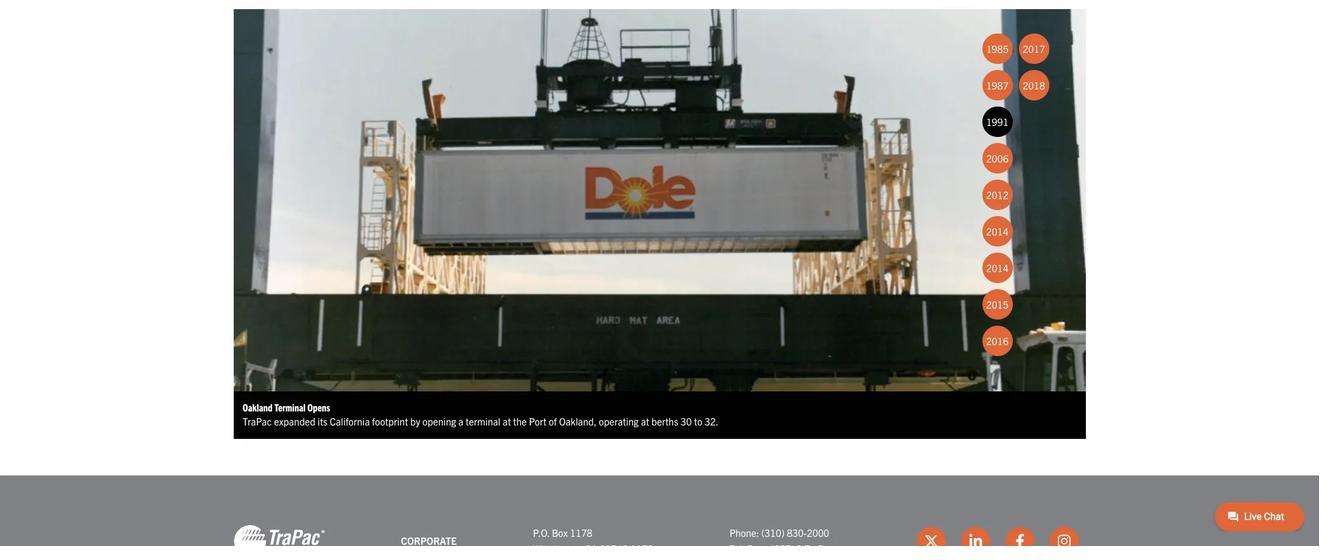 Task type: vqa. For each thing, say whether or not it's contained in the screenshot.
the
yes



Task type: describe. For each thing, give the bounding box(es) containing it.
1 at from the left
[[503, 415, 511, 427]]

california
[[330, 415, 370, 427]]

1178
[[570, 527, 592, 539]]

2 at from the left
[[641, 415, 649, 427]]

opens
[[307, 401, 330, 413]]

oakland,
[[559, 415, 597, 427]]

phone: (310) 830-2000
[[729, 527, 829, 539]]

operating
[[599, 415, 639, 427]]

830-
[[787, 527, 807, 539]]

box
[[552, 527, 568, 539]]

footprint
[[372, 415, 408, 427]]

2012
[[986, 189, 1009, 201]]

1987
[[986, 79, 1009, 91]]

corporate image
[[233, 524, 325, 546]]

30
[[681, 415, 692, 427]]

1991
[[986, 116, 1009, 128]]

p.o.
[[533, 527, 550, 539]]

of
[[549, 415, 557, 427]]

to
[[694, 415, 702, 427]]

2018
[[1023, 79, 1045, 91]]

expanded
[[274, 415, 315, 427]]



Task type: locate. For each thing, give the bounding box(es) containing it.
0 vertical spatial 2014
[[986, 225, 1009, 237]]

terminal
[[274, 401, 305, 413]]

a
[[458, 415, 463, 427]]

32.
[[705, 415, 718, 427]]

1 vertical spatial 2014
[[986, 262, 1009, 274]]

2014 down 2012
[[986, 225, 1009, 237]]

phone:
[[729, 527, 759, 539]]

at left the
[[503, 415, 511, 427]]

terminal
[[466, 415, 500, 427]]

oakland
[[243, 401, 272, 413]]

1 horizontal spatial at
[[641, 415, 649, 427]]

1 2014 from the top
[[986, 225, 1009, 237]]

berths
[[651, 415, 678, 427]]

p.o. box 1178
[[533, 527, 592, 539]]

(310)
[[761, 527, 785, 539]]

its
[[318, 415, 328, 427]]

at left the 'berths'
[[641, 415, 649, 427]]

2015
[[986, 298, 1009, 310]]

opening
[[423, 415, 456, 427]]

the
[[513, 415, 527, 427]]

footer
[[0, 475, 1319, 546]]

2000
[[807, 527, 829, 539]]

by
[[410, 415, 420, 427]]

oakland terminal opens trapac expanded its california footprint by opening a terminal at the port of oakland, operating at berths 30 to 32.
[[243, 401, 718, 427]]

1985
[[986, 43, 1009, 55]]

footer containing p.o. box 1178
[[0, 475, 1319, 546]]

trapac
[[243, 415, 272, 427]]

2006
[[986, 152, 1009, 164]]

at
[[503, 415, 511, 427], [641, 415, 649, 427]]

2 2014 from the top
[[986, 262, 1009, 274]]

2014
[[986, 225, 1009, 237], [986, 262, 1009, 274]]

2016
[[986, 335, 1009, 347]]

0 horizontal spatial at
[[503, 415, 511, 427]]

2017
[[1023, 43, 1045, 55]]

port
[[529, 415, 546, 427]]

2014 up 2015
[[986, 262, 1009, 274]]



